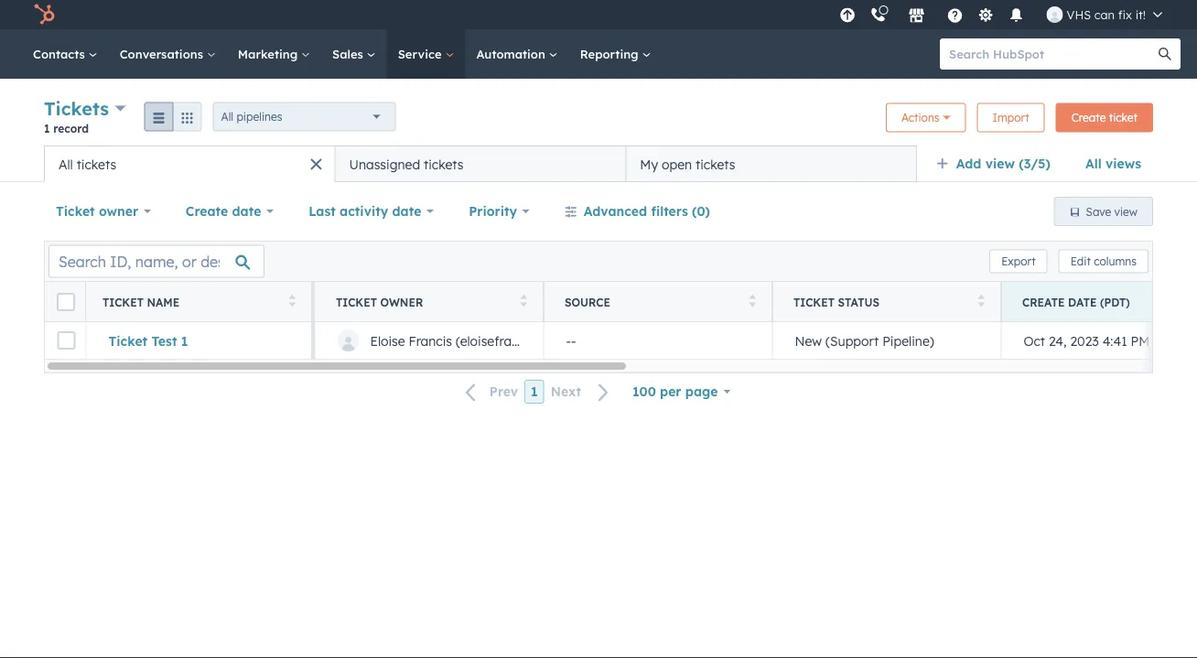 Task type: locate. For each thing, give the bounding box(es) containing it.
advanced filters (0)
[[584, 203, 710, 219]]

marketplaces button
[[897, 0, 936, 29]]

(support
[[826, 332, 879, 348]]

1 vertical spatial view
[[1114, 205, 1138, 218]]

all left pipelines
[[221, 110, 233, 124]]

0 horizontal spatial owner
[[99, 203, 138, 219]]

1 vertical spatial ticket owner
[[336, 295, 423, 309]]

next button
[[544, 380, 620, 404]]

create up oct
[[1022, 295, 1065, 309]]

0 horizontal spatial tickets
[[77, 156, 116, 172]]

create for create date
[[186, 203, 228, 219]]

conversations
[[120, 46, 207, 61]]

press to sort. element for source
[[749, 294, 756, 310]]

hubspot image
[[33, 4, 55, 26]]

unassigned tickets button
[[335, 146, 626, 182]]

3 press to sort. element from the left
[[749, 294, 756, 310]]

notifications image
[[1008, 8, 1025, 25]]

2 press to sort. image from the left
[[520, 294, 527, 307]]

1 vertical spatial 1
[[181, 332, 188, 348]]

vhs can fix it! menu
[[834, 0, 1175, 29]]

0 vertical spatial ticket owner
[[56, 203, 138, 219]]

test
[[151, 332, 177, 348]]

all
[[221, 110, 233, 124], [1085, 156, 1102, 172], [59, 156, 73, 172]]

owner up eloise
[[380, 295, 423, 309]]

1 horizontal spatial all
[[221, 110, 233, 124]]

ticket owner up eloise
[[336, 295, 423, 309]]

view
[[985, 156, 1015, 172], [1114, 205, 1138, 218]]

2 vertical spatial create
[[1022, 295, 1065, 309]]

actions button
[[886, 103, 966, 132]]

(0)
[[692, 203, 710, 219]]

2 tickets from the left
[[424, 156, 464, 172]]

ticket owner down all tickets
[[56, 203, 138, 219]]

0 horizontal spatial view
[[985, 156, 1015, 172]]

1 horizontal spatial date
[[392, 203, 421, 219]]

1 tickets from the left
[[77, 156, 116, 172]]

view for save
[[1114, 205, 1138, 218]]

search image
[[1159, 48, 1172, 60]]

0 vertical spatial view
[[985, 156, 1015, 172]]

calling icon button
[[863, 3, 894, 27]]

all tickets button
[[44, 146, 335, 182]]

notifications button
[[1001, 0, 1032, 29]]

can
[[1094, 7, 1115, 22]]

ticket down all tickets
[[56, 203, 95, 219]]

date down the all tickets button
[[232, 203, 261, 219]]

view right add
[[985, 156, 1015, 172]]

-- button
[[544, 322, 772, 359]]

0 horizontal spatial date
[[232, 203, 261, 219]]

views
[[1106, 156, 1141, 172]]

view inside button
[[1114, 205, 1138, 218]]

ticket owner
[[56, 203, 138, 219], [336, 295, 423, 309]]

sales
[[332, 46, 367, 61]]

1 inside tickets banner
[[44, 121, 50, 135]]

ticket test 1
[[108, 332, 188, 348]]

ticket
[[56, 203, 95, 219], [103, 295, 144, 309], [336, 295, 377, 309], [794, 295, 835, 309], [108, 332, 147, 348]]

date inside popup button
[[232, 203, 261, 219]]

1 vertical spatial create
[[186, 203, 228, 219]]

0 horizontal spatial create
[[186, 203, 228, 219]]

0 horizontal spatial all
[[59, 156, 73, 172]]

create left 'ticket'
[[1072, 111, 1106, 124]]

help image
[[947, 8, 963, 25]]

4 press to sort. element from the left
[[978, 294, 985, 310]]

--
[[566, 332, 576, 348]]

date right activity
[[392, 203, 421, 219]]

press to sort. image for source
[[749, 294, 756, 307]]

activity
[[340, 203, 388, 219]]

press to sort. image
[[289, 294, 296, 307], [520, 294, 527, 307], [749, 294, 756, 307], [978, 294, 985, 307]]

1 press to sort. element from the left
[[289, 294, 296, 310]]

100 per page
[[632, 384, 718, 400]]

pipeline)
[[882, 332, 934, 348]]

1 horizontal spatial view
[[1114, 205, 1138, 218]]

2 horizontal spatial create
[[1072, 111, 1106, 124]]

all for all tickets
[[59, 156, 73, 172]]

0 vertical spatial owner
[[99, 203, 138, 219]]

tickets
[[77, 156, 116, 172], [424, 156, 464, 172], [696, 156, 735, 172]]

1 inside button
[[531, 384, 538, 400]]

ticket inside popup button
[[56, 203, 95, 219]]

create for create date (pdt)
[[1022, 295, 1065, 309]]

create inside button
[[1072, 111, 1106, 124]]

1 horizontal spatial 1
[[181, 332, 188, 348]]

new
[[795, 332, 822, 348]]

all inside popup button
[[221, 110, 233, 124]]

all views link
[[1074, 146, 1153, 182]]

pipelines
[[237, 110, 282, 124]]

1 - from the left
[[566, 332, 571, 348]]

francis
[[409, 332, 452, 348]]

marketplaces image
[[908, 8, 925, 25]]

upgrade link
[[836, 5, 859, 24]]

press to sort. element for ticket status
[[978, 294, 985, 310]]

unassigned
[[349, 156, 420, 172]]

1 horizontal spatial create
[[1022, 295, 1065, 309]]

tickets right 'open'
[[696, 156, 735, 172]]

vhs can fix it! button
[[1036, 0, 1173, 29]]

2 vertical spatial 1
[[531, 384, 538, 400]]

ticket owner button
[[44, 193, 163, 230]]

press to sort. element
[[289, 294, 296, 310], [520, 294, 527, 310], [749, 294, 756, 310], [978, 294, 985, 310]]

view for add
[[985, 156, 1015, 172]]

1 press to sort. image from the left
[[289, 294, 296, 307]]

eloise francis (eloisefrancis23@gmail.com)
[[370, 332, 629, 348]]

oct 24, 2023 4:41 pm pdt button
[[1001, 322, 1197, 359]]

2 horizontal spatial all
[[1085, 156, 1102, 172]]

all inside button
[[59, 156, 73, 172]]

3 press to sort. image from the left
[[749, 294, 756, 307]]

create down the all tickets button
[[186, 203, 228, 219]]

tickets for all tickets
[[77, 156, 116, 172]]

1 right test at the bottom left of page
[[181, 332, 188, 348]]

all tickets
[[59, 156, 116, 172]]

2 horizontal spatial tickets
[[696, 156, 735, 172]]

1 record
[[44, 121, 89, 135]]

my open tickets button
[[626, 146, 917, 182]]

group
[[144, 102, 202, 131]]

1 horizontal spatial tickets
[[424, 156, 464, 172]]

tickets banner
[[44, 95, 1153, 146]]

prev button
[[455, 380, 525, 404]]

group inside tickets banner
[[144, 102, 202, 131]]

0 vertical spatial 1
[[44, 121, 50, 135]]

1 right prev
[[531, 384, 538, 400]]

open
[[662, 156, 692, 172]]

tickets
[[44, 97, 109, 120]]

all views
[[1085, 156, 1141, 172]]

tickets inside button
[[424, 156, 464, 172]]

100
[[632, 384, 656, 400]]

advanced
[[584, 203, 647, 219]]

create ticket button
[[1056, 103, 1153, 132]]

view right save
[[1114, 205, 1138, 218]]

my
[[640, 156, 658, 172]]

last
[[309, 203, 336, 219]]

0 horizontal spatial 1
[[44, 121, 50, 135]]

date left (pdt)
[[1068, 295, 1097, 309]]

all left 'views'
[[1085, 156, 1102, 172]]

create inside popup button
[[186, 203, 228, 219]]

owner inside popup button
[[99, 203, 138, 219]]

Search HubSpot search field
[[940, 38, 1164, 70]]

0 vertical spatial create
[[1072, 111, 1106, 124]]

filters
[[651, 203, 688, 219]]

view inside popup button
[[985, 156, 1015, 172]]

1 left record
[[44, 121, 50, 135]]

create ticket
[[1072, 111, 1138, 124]]

calling icon image
[[870, 7, 887, 24]]

marketing
[[238, 46, 301, 61]]

all down 1 record
[[59, 156, 73, 172]]

4 press to sort. image from the left
[[978, 294, 985, 307]]

tickets down record
[[77, 156, 116, 172]]

1 horizontal spatial ticket owner
[[336, 295, 423, 309]]

0 horizontal spatial ticket owner
[[56, 203, 138, 219]]

2 press to sort. element from the left
[[520, 294, 527, 310]]

ticket test 1 link
[[108, 332, 289, 348]]

1
[[44, 121, 50, 135], [181, 332, 188, 348], [531, 384, 538, 400]]

edit columns
[[1071, 254, 1137, 268]]

2 horizontal spatial date
[[1068, 295, 1097, 309]]

Search ID, name, or description search field
[[49, 245, 265, 278]]

status
[[838, 295, 880, 309]]

owner
[[99, 203, 138, 219], [380, 295, 423, 309]]

2 horizontal spatial 1
[[531, 384, 538, 400]]

1 vertical spatial owner
[[380, 295, 423, 309]]

tickets right "unassigned"
[[424, 156, 464, 172]]

owner down all tickets
[[99, 203, 138, 219]]

reporting
[[580, 46, 642, 61]]



Task type: describe. For each thing, give the bounding box(es) containing it.
press to sort. image for ticket status
[[978, 294, 985, 307]]

source
[[565, 295, 610, 309]]

ticket left test at the bottom left of page
[[108, 332, 147, 348]]

import
[[993, 111, 1029, 124]]

1 for 1 record
[[44, 121, 50, 135]]

date for create date (pdt)
[[1068, 295, 1097, 309]]

eloise francis (eloisefrancis23@gmail.com) button
[[315, 322, 629, 359]]

pdt
[[1153, 332, 1178, 348]]

upgrade image
[[839, 8, 856, 24]]

create for create ticket
[[1072, 111, 1106, 124]]

oct 24, 2023 4:41 pm pdt
[[1024, 332, 1178, 348]]

export button
[[990, 249, 1048, 273]]

hubspot link
[[22, 4, 69, 26]]

automation link
[[465, 29, 569, 79]]

service link
[[387, 29, 465, 79]]

ticket name
[[103, 295, 180, 309]]

contacts
[[33, 46, 89, 61]]

pagination navigation
[[455, 380, 620, 404]]

vhs can fix it!
[[1067, 7, 1146, 22]]

it!
[[1136, 7, 1146, 22]]

unassigned tickets
[[349, 156, 464, 172]]

eloise francis image
[[1047, 6, 1063, 23]]

page
[[685, 384, 718, 400]]

marketing link
[[227, 29, 321, 79]]

save view button
[[1054, 197, 1153, 226]]

(3/5)
[[1019, 156, 1051, 172]]

create date button
[[174, 193, 286, 230]]

1 horizontal spatial owner
[[380, 295, 423, 309]]

name
[[147, 295, 180, 309]]

advanced filters (0) button
[[553, 193, 722, 230]]

per
[[660, 384, 681, 400]]

record
[[53, 121, 89, 135]]

all for all pipelines
[[221, 110, 233, 124]]

all for all views
[[1085, 156, 1102, 172]]

edit
[[1071, 254, 1091, 268]]

new (support pipeline)
[[795, 332, 934, 348]]

ticket up new
[[794, 295, 835, 309]]

pm
[[1131, 332, 1150, 348]]

search button
[[1150, 38, 1181, 70]]

date inside popup button
[[392, 203, 421, 219]]

date for create date
[[232, 203, 261, 219]]

eloise
[[370, 332, 405, 348]]

vhs
[[1067, 7, 1091, 22]]

ticket status
[[794, 295, 880, 309]]

create date (pdt)
[[1022, 295, 1130, 309]]

create date
[[186, 203, 261, 219]]

export
[[1001, 254, 1036, 268]]

(pdt)
[[1100, 295, 1130, 309]]

add
[[956, 156, 982, 172]]

save
[[1086, 205, 1111, 218]]

tickets button
[[44, 95, 126, 122]]

edit columns button
[[1059, 249, 1149, 273]]

settings link
[[974, 5, 997, 24]]

1 for 1
[[531, 384, 538, 400]]

tickets for unassigned tickets
[[424, 156, 464, 172]]

priority
[[469, 203, 517, 219]]

automation
[[476, 46, 549, 61]]

all pipelines button
[[213, 102, 396, 131]]

press to sort. element for ticket owner
[[520, 294, 527, 310]]

(eloisefrancis23@gmail.com)
[[456, 332, 629, 348]]

last activity date button
[[297, 193, 446, 230]]

save view
[[1086, 205, 1138, 218]]

all pipelines
[[221, 110, 282, 124]]

ticket left name
[[103, 295, 144, 309]]

sales link
[[321, 29, 387, 79]]

press to sort. image for ticket owner
[[520, 294, 527, 307]]

fix
[[1118, 7, 1132, 22]]

ticket up eloise
[[336, 295, 377, 309]]

next
[[551, 384, 581, 400]]

new (support pipeline) button
[[772, 322, 1001, 359]]

my open tickets
[[640, 156, 735, 172]]

ticket owner inside popup button
[[56, 203, 138, 219]]

4:41
[[1103, 332, 1127, 348]]

add view (3/5)
[[956, 156, 1051, 172]]

conversations link
[[109, 29, 227, 79]]

import button
[[977, 103, 1045, 132]]

settings image
[[978, 8, 994, 24]]

actions
[[901, 111, 940, 124]]

reporting link
[[569, 29, 662, 79]]

add view (3/5) button
[[924, 146, 1074, 182]]

last activity date
[[309, 203, 421, 219]]

2023
[[1070, 332, 1099, 348]]

prev
[[489, 384, 518, 400]]

100 per page button
[[620, 373, 743, 410]]

1 button
[[525, 380, 544, 404]]

3 tickets from the left
[[696, 156, 735, 172]]

24,
[[1049, 332, 1067, 348]]

2 - from the left
[[571, 332, 576, 348]]



Task type: vqa. For each thing, say whether or not it's contained in the screenshot.
UPGRADE "LINK"
yes



